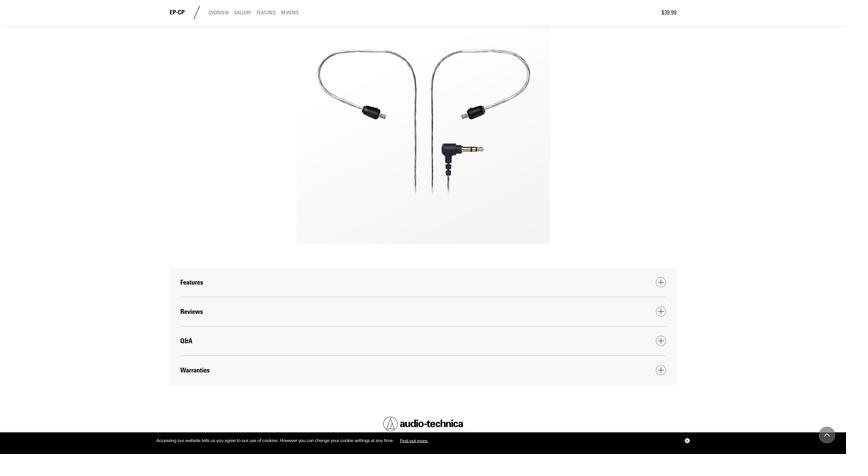 Task type: vqa. For each thing, say whether or not it's contained in the screenshot.
Availability. corresponding to BP898
no



Task type: describe. For each thing, give the bounding box(es) containing it.
1 you from the left
[[216, 439, 223, 444]]

find out more.
[[400, 439, 428, 444]]

overview
[[209, 10, 229, 16]]

cookies.
[[262, 439, 279, 444]]

product photo image
[[296, 0, 550, 244]]

to
[[237, 439, 241, 444]]

warranties
[[180, 367, 210, 375]]

0 horizontal spatial features
[[180, 279, 203, 287]]

any
[[376, 439, 383, 444]]

us
[[210, 439, 215, 444]]

at
[[371, 439, 375, 444]]

cross image
[[685, 440, 688, 443]]

settings
[[354, 439, 370, 444]]

divider line image
[[190, 6, 203, 19]]

plus image
[[658, 368, 664, 374]]

change
[[315, 439, 329, 444]]

plus image for features
[[658, 280, 664, 286]]

of
[[257, 439, 261, 444]]

plus image for reviews
[[658, 309, 664, 315]]

find out more. link
[[395, 436, 433, 446]]

time.
[[384, 439, 394, 444]]

tells
[[202, 439, 209, 444]]

more.
[[417, 439, 428, 444]]

website
[[185, 439, 200, 444]]

2 you from the left
[[298, 439, 306, 444]]



Task type: locate. For each thing, give the bounding box(es) containing it.
you
[[216, 439, 223, 444], [298, 439, 306, 444]]

2 vertical spatial plus image
[[658, 339, 664, 345]]

our left the website
[[178, 439, 184, 444]]

cookie
[[340, 439, 353, 444]]

ep-
[[170, 9, 178, 16]]

our
[[178, 439, 184, 444], [242, 439, 248, 444]]

out
[[409, 439, 416, 444]]

reviews
[[281, 10, 299, 16], [180, 308, 203, 316]]

features
[[256, 10, 276, 16], [180, 279, 203, 287]]

however
[[280, 439, 297, 444]]

accessing our website tells us you agree to our use of cookies. however you can change your cookie settings at any time.
[[156, 439, 395, 444]]

1 horizontal spatial reviews
[[281, 10, 299, 16]]

can
[[307, 439, 314, 444]]

q&a
[[180, 338, 192, 346]]

store logo image
[[383, 417, 463, 432]]

1 vertical spatial reviews
[[180, 308, 203, 316]]

1 horizontal spatial features
[[256, 10, 276, 16]]

0 vertical spatial reviews
[[281, 10, 299, 16]]

our right to
[[242, 439, 248, 444]]

1 horizontal spatial our
[[242, 439, 248, 444]]

plus image
[[658, 280, 664, 286], [658, 309, 664, 315], [658, 339, 664, 345]]

2 plus image from the top
[[658, 309, 664, 315]]

you left can
[[298, 439, 306, 444]]

1 vertical spatial plus image
[[658, 309, 664, 315]]

1 our from the left
[[178, 439, 184, 444]]

0 vertical spatial plus image
[[658, 280, 664, 286]]

3 plus image from the top
[[658, 339, 664, 345]]

find
[[400, 439, 408, 444]]

1 plus image from the top
[[658, 280, 664, 286]]

use
[[249, 439, 256, 444]]

0 vertical spatial features
[[256, 10, 276, 16]]

your
[[331, 439, 339, 444]]

gallery
[[234, 10, 251, 16]]

cp
[[178, 9, 185, 16]]

$39.99
[[662, 9, 676, 16]]

accessing
[[156, 439, 176, 444]]

plus image for q&a
[[658, 339, 664, 345]]

0 horizontal spatial you
[[216, 439, 223, 444]]

arrow up image
[[824, 433, 830, 439]]

0 horizontal spatial reviews
[[180, 308, 203, 316]]

1 horizontal spatial you
[[298, 439, 306, 444]]

ep-cp
[[170, 9, 185, 16]]

agree
[[225, 439, 236, 444]]

you right us
[[216, 439, 223, 444]]

2 our from the left
[[242, 439, 248, 444]]

0 horizontal spatial our
[[178, 439, 184, 444]]

1 vertical spatial features
[[180, 279, 203, 287]]



